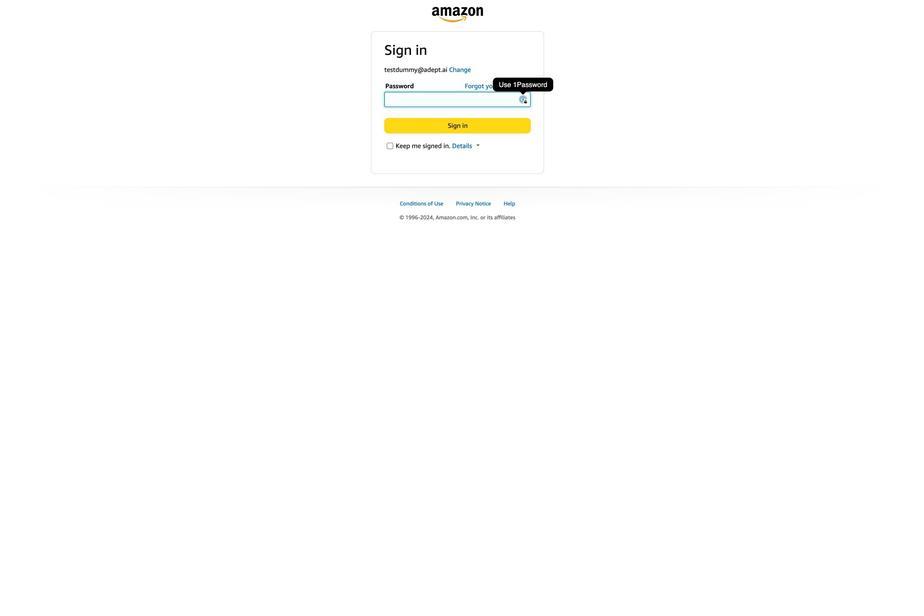 Task type: locate. For each thing, give the bounding box(es) containing it.
None password field
[[385, 92, 531, 107]]

None submit
[[385, 119, 531, 133]]

None checkbox
[[387, 143, 393, 149]]



Task type: describe. For each thing, give the bounding box(es) containing it.
amazon image
[[432, 7, 483, 22]]

popover image
[[477, 145, 480, 147]]



Task type: vqa. For each thing, say whether or not it's contained in the screenshot.
'Hooks,'
no



